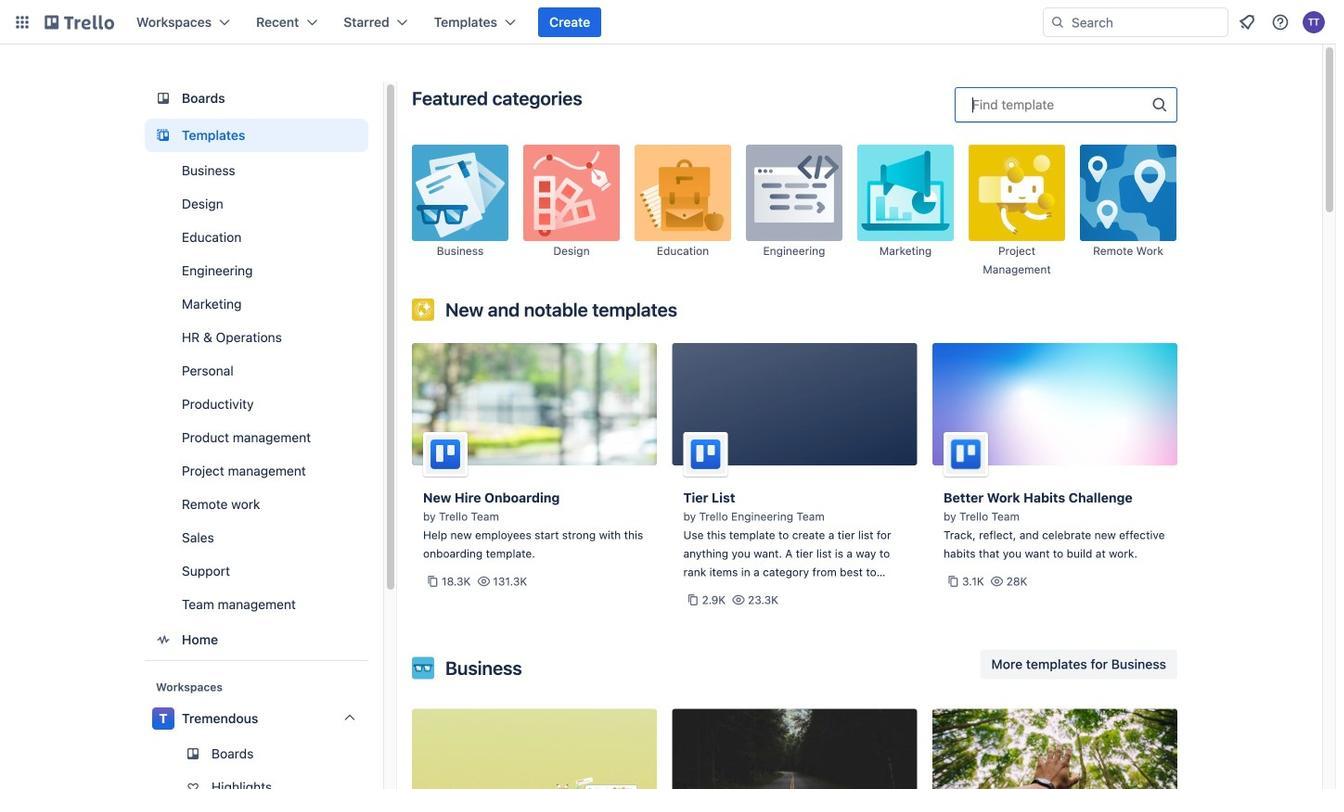 Task type: locate. For each thing, give the bounding box(es) containing it.
1 vertical spatial business icon image
[[412, 658, 434, 680]]

open information menu image
[[1272, 13, 1290, 32]]

search image
[[1051, 15, 1066, 30]]

None field
[[955, 87, 1178, 123]]

design icon image
[[523, 145, 620, 241]]

business icon image
[[412, 145, 509, 241], [412, 658, 434, 680]]

trello team image
[[423, 433, 468, 477]]

board image
[[152, 87, 174, 110]]

primary element
[[0, 0, 1337, 45]]

project management icon image
[[969, 145, 1066, 241]]

trello team image
[[944, 433, 988, 477]]

0 vertical spatial business icon image
[[412, 145, 509, 241]]

marketing icon image
[[858, 145, 954, 241]]

Search field
[[1066, 8, 1228, 36]]



Task type: vqa. For each thing, say whether or not it's contained in the screenshot.
field
yes



Task type: describe. For each thing, give the bounding box(es) containing it.
home image
[[152, 629, 174, 652]]

remote work icon image
[[1080, 145, 1177, 241]]

back to home image
[[45, 7, 114, 37]]

1 business icon image from the top
[[412, 145, 509, 241]]

2 business icon image from the top
[[412, 658, 434, 680]]

engineering icon image
[[746, 145, 843, 241]]

terry turtle (terryturtle) image
[[1303, 11, 1325, 33]]

education icon image
[[635, 145, 731, 241]]

trello engineering team image
[[684, 433, 728, 477]]

template board image
[[152, 124, 174, 147]]

0 notifications image
[[1236, 11, 1259, 33]]



